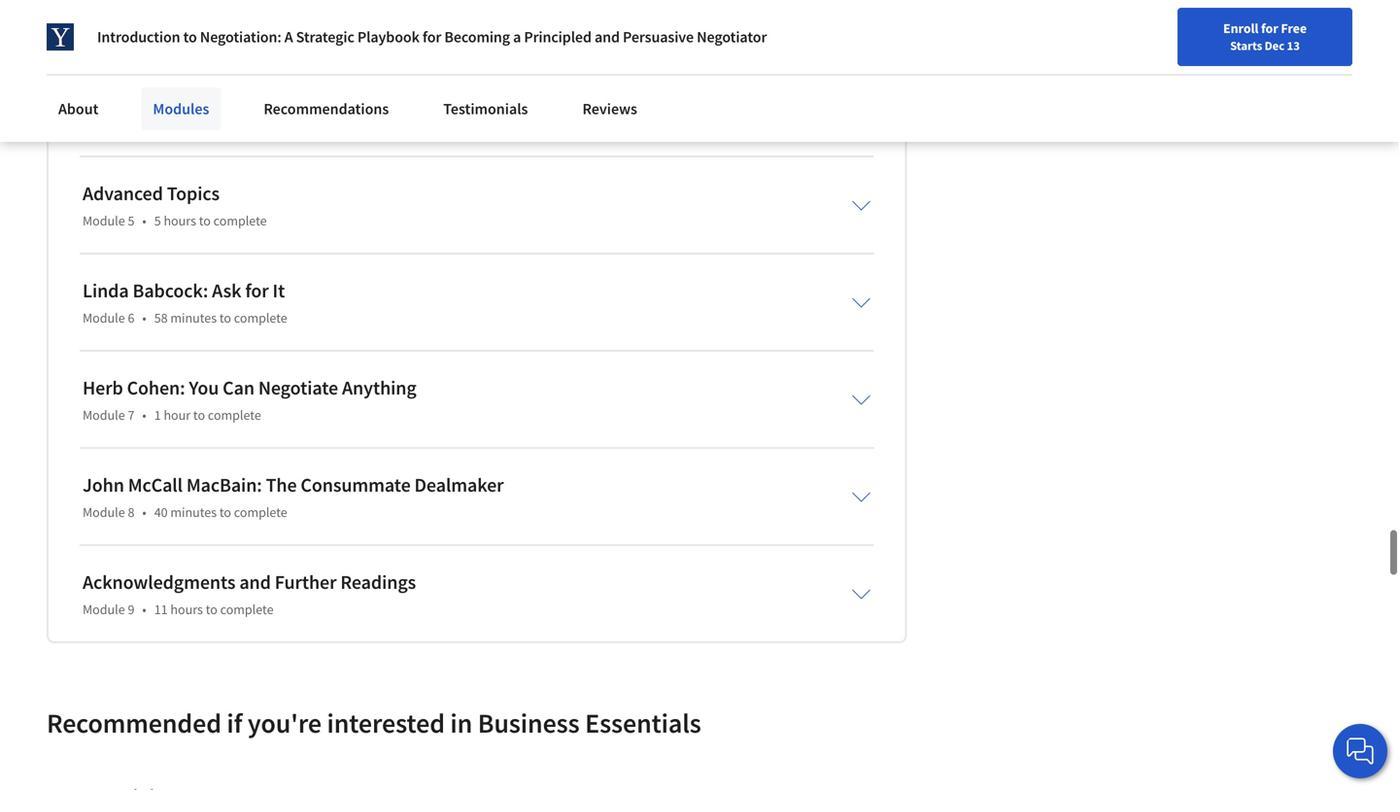 Task type: vqa. For each thing, say whether or not it's contained in the screenshot.


Task type: describe. For each thing, give the bounding box(es) containing it.
show notifications image
[[1173, 24, 1197, 48]]

minutes down the a
[[258, 54, 312, 73]]

13
[[1287, 38, 1300, 53]]

recommended
[[47, 706, 221, 740]]

in
[[450, 706, 472, 740]]

chat with us image
[[1345, 736, 1376, 767]]

1 app item
[[114, 54, 183, 73]]

hour
[[164, 406, 191, 424]]

to inside herb cohen: you can negotiate anything module 7 • 1 hour to complete
[[193, 406, 205, 424]]

7
[[128, 406, 135, 424]]

dec
[[1265, 38, 1285, 53]]

becoming
[[444, 27, 510, 47]]

module inside advanced topics module 5 • 5 hours to complete
[[83, 212, 125, 230]]

to inside acknowledgments and further readings module 9 • 11 hours to complete
[[206, 601, 217, 618]]

ask
[[212, 279, 241, 303]]

testimonials
[[443, 99, 528, 119]]

negotiator
[[697, 27, 767, 47]]

• inside john mccall macbain: the consummate dealmaker module 8 • 40 minutes to complete
[[142, 504, 146, 521]]

app
[[125, 54, 150, 73]]

introduction to negotiation: a strategic playbook for becoming a principled and persuasive negotiator
[[97, 27, 767, 47]]

8
[[128, 504, 135, 521]]

babcock:
[[133, 279, 208, 303]]

hours inside advanced topics module 5 • 5 hours to complete
[[164, 212, 196, 230]]

topics
[[167, 181, 220, 206]]

0 vertical spatial 60
[[239, 54, 255, 73]]

recommended if you're interested in business essentials
[[47, 706, 701, 740]]

strategic
[[296, 27, 354, 47]]

60 minutes
[[226, 93, 298, 112]]

it
[[273, 279, 285, 303]]

introduction
[[97, 27, 180, 47]]

module inside herb cohen: you can negotiate anything module 7 • 1 hour to complete
[[83, 406, 125, 424]]

• total 60 minutes
[[191, 54, 312, 73]]

readings
[[340, 570, 416, 594]]

reviews link
[[571, 87, 649, 130]]

free
[[1281, 19, 1307, 37]]

module inside acknowledgments and further readings module 9 • 11 hours to complete
[[83, 601, 125, 618]]

recommendations
[[264, 99, 389, 119]]

to inside advanced topics module 5 • 5 hours to complete
[[199, 212, 211, 230]]

herb
[[83, 376, 123, 400]]

to inside linda babcock: ask for it module 6 • 58 minutes to complete
[[219, 309, 231, 327]]

complete inside linda babcock: ask for it module 6 • 58 minutes to complete
[[234, 309, 287, 327]]

minutes inside linda babcock: ask for it module 6 • 58 minutes to complete
[[170, 309, 217, 327]]

6
[[128, 309, 135, 327]]

you're
[[248, 706, 322, 740]]

coursera image
[[23, 16, 147, 47]]

testimonials link
[[432, 87, 540, 130]]

about
[[58, 99, 99, 119]]

58
[[154, 309, 168, 327]]

negotiate
[[258, 376, 338, 400]]

macbain:
[[186, 473, 262, 497]]

dealmaker
[[414, 473, 504, 497]]

modules
[[153, 99, 209, 119]]



Task type: locate. For each thing, give the bounding box(es) containing it.
about link
[[47, 87, 110, 130]]

to down topics
[[199, 212, 211, 230]]

• right the "7"
[[142, 406, 146, 424]]

1 horizontal spatial 1
[[154, 406, 161, 424]]

report
[[83, 93, 127, 112]]

minutes
[[258, 54, 312, 73], [245, 93, 298, 112], [170, 309, 217, 327], [170, 504, 217, 521]]

60 down negotiation:
[[239, 54, 255, 73]]

• inside herb cohen: you can negotiate anything module 7 • 1 hour to complete
[[142, 406, 146, 424]]

• right item
[[191, 54, 196, 73]]

hours down topics
[[164, 212, 196, 230]]

module left 9
[[83, 601, 125, 618]]

1 horizontal spatial for
[[423, 27, 441, 47]]

0 horizontal spatial 5
[[128, 212, 135, 230]]

None search field
[[277, 12, 598, 51]]

a
[[284, 27, 293, 47]]

enroll for free starts dec 13
[[1223, 19, 1307, 53]]

starts
[[1230, 38, 1262, 53]]

to right hour
[[193, 406, 205, 424]]

minutes right the 40
[[170, 504, 217, 521]]

5 module from the top
[[83, 601, 125, 618]]

module inside john mccall macbain: the consummate dealmaker module 8 • 40 minutes to complete
[[83, 504, 125, 521]]

complete inside herb cohen: you can negotiate anything module 7 • 1 hour to complete
[[208, 406, 261, 424]]

modules link
[[141, 87, 221, 130]]

to down macbain:
[[219, 504, 231, 521]]

john
[[83, 473, 124, 497]]

1 module from the top
[[83, 212, 125, 230]]

1 left hour
[[154, 406, 161, 424]]

enroll
[[1223, 19, 1259, 37]]

hours inside acknowledgments and further readings module 9 • 11 hours to complete
[[170, 601, 203, 618]]

4 module from the top
[[83, 504, 125, 521]]

1 inside hide info about module content region
[[114, 54, 122, 73]]

and inside acknowledgments and further readings module 9 • 11 hours to complete
[[239, 570, 271, 594]]

to
[[183, 27, 197, 47], [199, 212, 211, 230], [219, 309, 231, 327], [193, 406, 205, 424], [219, 504, 231, 521], [206, 601, 217, 618]]

and left further
[[239, 570, 271, 594]]

for inside enroll for free starts dec 13
[[1261, 19, 1278, 37]]

0 vertical spatial 1
[[114, 54, 122, 73]]

report your results
[[83, 93, 206, 112]]

consummate
[[301, 473, 411, 497]]

module
[[83, 212, 125, 230], [83, 309, 125, 327], [83, 406, 125, 424], [83, 504, 125, 521], [83, 601, 125, 618]]

complete down can
[[208, 406, 261, 424]]

hours right 11
[[170, 601, 203, 618]]

if
[[227, 706, 242, 740]]

further
[[275, 570, 337, 594]]

9
[[128, 601, 135, 618]]

0 vertical spatial hours
[[164, 212, 196, 230]]

• inside hide info about module content region
[[191, 54, 196, 73]]

john mccall macbain: the consummate dealmaker module 8 • 40 minutes to complete
[[83, 473, 504, 521]]

for inside linda babcock: ask for it module 6 • 58 minutes to complete
[[245, 279, 269, 303]]

0 vertical spatial and
[[595, 27, 620, 47]]

menu item
[[1028, 19, 1153, 83]]

and right principled
[[595, 27, 620, 47]]

recommendations link
[[252, 87, 401, 130]]

you
[[189, 376, 219, 400]]

• inside acknowledgments and further readings module 9 • 11 hours to complete
[[142, 601, 146, 618]]

and
[[595, 27, 620, 47], [239, 570, 271, 594]]

• inside advanced topics module 5 • 5 hours to complete
[[142, 212, 146, 230]]

essentials
[[585, 706, 701, 740]]

to down ask
[[219, 309, 231, 327]]

mccall
[[128, 473, 183, 497]]

module inside linda babcock: ask for it module 6 • 58 minutes to complete
[[83, 309, 125, 327]]

anything
[[342, 376, 417, 400]]

60 down total
[[226, 93, 242, 112]]

linda babcock: ask for it module 6 • 58 minutes to complete
[[83, 279, 287, 327]]

for up dec
[[1261, 19, 1278, 37]]

complete down the it
[[234, 309, 287, 327]]

reviews
[[582, 99, 637, 119]]

interested
[[327, 706, 445, 740]]

your
[[130, 93, 159, 112]]

minutes down • total 60 minutes
[[245, 93, 298, 112]]

1 vertical spatial 1
[[154, 406, 161, 424]]

minutes right 58
[[170, 309, 217, 327]]

for left the it
[[245, 279, 269, 303]]

complete inside advanced topics module 5 • 5 hours to complete
[[213, 212, 267, 230]]

• right 6
[[142, 309, 146, 327]]

0 horizontal spatial and
[[239, 570, 271, 594]]

2 5 from the left
[[154, 212, 161, 230]]

for
[[1261, 19, 1278, 37], [423, 27, 441, 47], [245, 279, 269, 303]]

1 left app
[[114, 54, 122, 73]]

•
[[191, 54, 196, 73], [142, 212, 146, 230], [142, 309, 146, 327], [142, 406, 146, 424], [142, 504, 146, 521], [142, 601, 146, 618]]

complete right 11
[[220, 601, 274, 618]]

acknowledgments and further readings module 9 • 11 hours to complete
[[83, 570, 416, 618]]

complete inside john mccall macbain: the consummate dealmaker module 8 • 40 minutes to complete
[[234, 504, 287, 521]]

complete down the
[[234, 504, 287, 521]]

to left negotiation:
[[183, 27, 197, 47]]

the
[[266, 473, 297, 497]]

60
[[239, 54, 255, 73], [226, 93, 242, 112]]

total
[[203, 54, 236, 73]]

1 horizontal spatial 5
[[154, 212, 161, 230]]

advanced topics module 5 • 5 hours to complete
[[83, 181, 267, 230]]

herb cohen: you can negotiate anything module 7 • 1 hour to complete
[[83, 376, 417, 424]]

linda
[[83, 279, 129, 303]]

module down herb
[[83, 406, 125, 424]]

results
[[162, 93, 206, 112]]

hide info about module content region
[[83, 0, 871, 129]]

1 vertical spatial 60
[[226, 93, 242, 112]]

hours
[[164, 212, 196, 230], [170, 601, 203, 618]]

5
[[128, 212, 135, 230], [154, 212, 161, 230]]

can
[[223, 376, 255, 400]]

module down the john
[[83, 504, 125, 521]]

to right 11
[[206, 601, 217, 618]]

• right 9
[[142, 601, 146, 618]]

1 vertical spatial and
[[239, 570, 271, 594]]

a
[[513, 27, 521, 47]]

complete
[[213, 212, 267, 230], [234, 309, 287, 327], [208, 406, 261, 424], [234, 504, 287, 521], [220, 601, 274, 618]]

1 horizontal spatial and
[[595, 27, 620, 47]]

negotiation:
[[200, 27, 281, 47]]

to inside john mccall macbain: the consummate dealmaker module 8 • 40 minutes to complete
[[219, 504, 231, 521]]

0 horizontal spatial 1
[[114, 54, 122, 73]]

yale university image
[[47, 23, 74, 51]]

• right 8 at the bottom left of the page
[[142, 504, 146, 521]]

2 horizontal spatial for
[[1261, 19, 1278, 37]]

1
[[114, 54, 122, 73], [154, 406, 161, 424]]

acknowledgments
[[83, 570, 236, 594]]

module down linda
[[83, 309, 125, 327]]

1 inside herb cohen: you can negotiate anything module 7 • 1 hour to complete
[[154, 406, 161, 424]]

complete inside acknowledgments and further readings module 9 • 11 hours to complete
[[220, 601, 274, 618]]

cohen:
[[127, 376, 185, 400]]

playbook
[[357, 27, 420, 47]]

• inside linda babcock: ask for it module 6 • 58 minutes to complete
[[142, 309, 146, 327]]

1 vertical spatial hours
[[170, 601, 203, 618]]

for right the "playbook"
[[423, 27, 441, 47]]

item
[[153, 54, 183, 73]]

40
[[154, 504, 168, 521]]

11
[[154, 601, 168, 618]]

3 module from the top
[[83, 406, 125, 424]]

module down "advanced"
[[83, 212, 125, 230]]

persuasive
[[623, 27, 694, 47]]

principled
[[524, 27, 592, 47]]

advanced
[[83, 181, 163, 206]]

0 horizontal spatial for
[[245, 279, 269, 303]]

complete down topics
[[213, 212, 267, 230]]

1 5 from the left
[[128, 212, 135, 230]]

minutes inside john mccall macbain: the consummate dealmaker module 8 • 40 minutes to complete
[[170, 504, 217, 521]]

• down "advanced"
[[142, 212, 146, 230]]

business
[[478, 706, 580, 740]]

2 module from the top
[[83, 309, 125, 327]]



